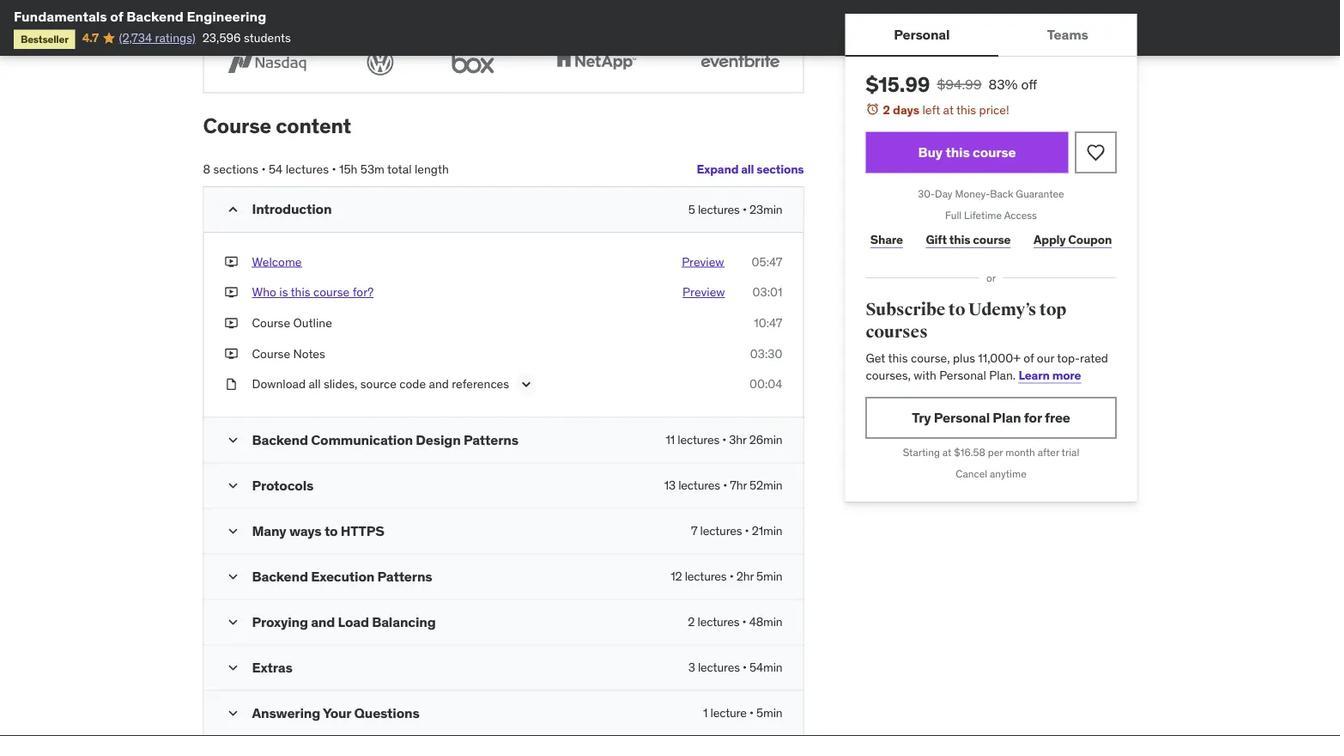 Task type: vqa. For each thing, say whether or not it's contained in the screenshot.
of to the top
yes



Task type: locate. For each thing, give the bounding box(es) containing it.
1 horizontal spatial to
[[949, 299, 966, 320]]

1 vertical spatial patterns
[[378, 568, 432, 585]]

of left our
[[1024, 350, 1035, 366]]

sections up 23min
[[757, 162, 804, 177]]

source
[[361, 377, 397, 392]]

• left 54min
[[743, 660, 747, 676]]

10:47
[[754, 315, 783, 331]]

1 horizontal spatial 2
[[883, 102, 891, 117]]

at right left
[[944, 102, 954, 117]]

2 lectures • 48min
[[688, 615, 783, 630]]

ways
[[289, 522, 322, 540]]

0 vertical spatial course
[[203, 113, 271, 139]]

apply
[[1034, 232, 1066, 247]]

this inside 'gift this course' link
[[950, 232, 971, 247]]

download all slides, source code and references
[[252, 377, 509, 392]]

all right expand
[[741, 162, 754, 177]]

of up (2,734
[[110, 7, 123, 25]]

this down $94.99
[[957, 102, 977, 117]]

4 small image from the top
[[225, 614, 242, 631]]

teams
[[1048, 25, 1089, 43]]

small image left extras in the bottom left of the page
[[225, 660, 242, 677]]

with
[[914, 367, 937, 383]]

day
[[935, 187, 953, 201]]

course
[[973, 143, 1017, 161], [973, 232, 1011, 247], [314, 285, 350, 300]]

lectures right the 12
[[685, 569, 727, 584]]

udemy's
[[969, 299, 1037, 320]]

lifetime
[[965, 209, 1002, 222]]

introduction
[[252, 201, 332, 218]]

0 vertical spatial preview
[[682, 254, 725, 270]]

buy this course
[[919, 143, 1017, 161]]

course for buy this course
[[973, 143, 1017, 161]]

0 vertical spatial 2
[[883, 102, 891, 117]]

and right code
[[429, 377, 449, 392]]

• for protocols
[[723, 478, 728, 493]]

1 vertical spatial backend
[[252, 431, 308, 449]]

lectures right 5
[[698, 202, 740, 217]]

1 vertical spatial all
[[309, 377, 321, 392]]

1 small image from the top
[[225, 478, 242, 495]]

3 xsmall image from the top
[[225, 315, 238, 332]]

https
[[341, 522, 385, 540]]

personal inside the get this course, plus 11,000+ of our top-rated courses, with personal plan.
[[940, 367, 987, 383]]

preview down 5
[[682, 254, 725, 270]]

• left 3hr
[[723, 432, 727, 448]]

xsmall image left course outline
[[225, 315, 238, 332]]

this right gift
[[950, 232, 971, 247]]

1 vertical spatial personal
[[940, 367, 987, 383]]

money-
[[956, 187, 991, 201]]

our
[[1037, 350, 1055, 366]]

1 horizontal spatial and
[[429, 377, 449, 392]]

1 horizontal spatial learn more link
[[1019, 367, 1082, 383]]

1 vertical spatial learn more
[[1019, 367, 1082, 383]]

$94.99
[[937, 75, 982, 93]]

patterns right the design
[[464, 431, 519, 449]]

students
[[244, 30, 291, 45]]

buy
[[919, 143, 943, 161]]

11 lectures • 3hr 26min
[[666, 432, 783, 448]]

0 vertical spatial personal
[[894, 25, 950, 43]]

2 up 3
[[688, 615, 695, 630]]

1 horizontal spatial sections
[[757, 162, 804, 177]]

54min
[[750, 660, 783, 676]]

1 horizontal spatial learn
[[1019, 367, 1050, 383]]

0 horizontal spatial sections
[[213, 162, 259, 177]]

small image left many
[[225, 523, 242, 540]]

at
[[944, 102, 954, 117], [943, 446, 952, 459]]

• for introduction
[[743, 202, 747, 217]]

1 vertical spatial learn
[[1019, 367, 1050, 383]]

all for download
[[309, 377, 321, 392]]

1 vertical spatial of
[[1024, 350, 1035, 366]]

starting
[[903, 446, 940, 459]]

this for get
[[889, 350, 908, 366]]

all
[[741, 162, 754, 177], [309, 377, 321, 392]]

personal button
[[846, 14, 999, 55]]

backend for backend communication design patterns
[[252, 431, 308, 449]]

• for backend communication design patterns
[[723, 432, 727, 448]]

xsmall image up xsmall image at the left of the page
[[225, 346, 238, 362]]

2 small image from the top
[[225, 523, 242, 540]]

xsmall image
[[225, 254, 238, 271], [225, 284, 238, 301], [225, 315, 238, 332], [225, 346, 238, 362]]

all inside expand all sections dropdown button
[[741, 162, 754, 177]]

learn down our
[[1019, 367, 1050, 383]]

lectures down 12 lectures • 2hr 5min
[[698, 615, 740, 630]]

1 small image from the top
[[225, 202, 242, 219]]

• left 7hr
[[723, 478, 728, 493]]

small image left "protocols"
[[225, 478, 242, 495]]

xsmall image left 'who'
[[225, 284, 238, 301]]

• left the 54
[[261, 162, 266, 177]]

learn more down our
[[1019, 367, 1082, 383]]

0 vertical spatial patterns
[[464, 431, 519, 449]]

answering your questions
[[252, 704, 420, 722]]

all left slides,
[[309, 377, 321, 392]]

0 horizontal spatial to
[[325, 522, 338, 540]]

learn up eventbrite image
[[741, 0, 771, 8]]

balancing
[[372, 613, 436, 631]]

course up back
[[973, 143, 1017, 161]]

this inside who is this course for? button
[[291, 285, 311, 300]]

$16.58
[[955, 446, 986, 459]]

learn more link down our
[[1019, 367, 1082, 383]]

1 horizontal spatial all
[[741, 162, 754, 177]]

tab list
[[846, 14, 1138, 57]]

3 lectures • 54min
[[689, 660, 783, 676]]

more down the top-
[[1053, 367, 1082, 383]]

this inside the get this course, plus 11,000+ of our top-rated courses, with personal plan.
[[889, 350, 908, 366]]

this right is
[[291, 285, 311, 300]]

small image for answering your questions
[[225, 705, 242, 722]]

3 small image from the top
[[225, 569, 242, 586]]

course outline
[[252, 315, 332, 331]]

0 vertical spatial learn more link
[[218, 0, 771, 25]]

lectures right the '11' at the bottom of the page
[[678, 432, 720, 448]]

0 horizontal spatial all
[[309, 377, 321, 392]]

slides,
[[324, 377, 358, 392]]

lectures right 13
[[679, 478, 721, 493]]

5min
[[757, 569, 783, 584], [757, 706, 783, 721]]

7hr
[[730, 478, 747, 493]]

course up download
[[252, 346, 290, 362]]

$15.99
[[866, 71, 931, 97]]

30-day money-back guarantee full lifetime access
[[918, 187, 1065, 222]]

of
[[110, 7, 123, 25], [1024, 350, 1035, 366]]

small image
[[225, 202, 242, 219], [225, 432, 242, 449], [225, 569, 242, 586], [225, 614, 242, 631]]

• right lecture
[[750, 706, 754, 721]]

1 vertical spatial learn more link
[[1019, 367, 1082, 383]]

small image
[[225, 478, 242, 495], [225, 523, 242, 540], [225, 660, 242, 677], [225, 705, 242, 722]]

7 lectures • 21min
[[691, 523, 783, 539]]

this right buy on the top of the page
[[946, 143, 970, 161]]

patterns up balancing
[[378, 568, 432, 585]]

2 for 2 days left at this price!
[[883, 102, 891, 117]]

lectures for protocols
[[679, 478, 721, 493]]

4 small image from the top
[[225, 705, 242, 722]]

personal up $16.58
[[934, 409, 990, 426]]

0 vertical spatial learn more
[[218, 0, 771, 25]]

bestseller
[[21, 32, 68, 45]]

1 vertical spatial to
[[325, 522, 338, 540]]

0 horizontal spatial and
[[311, 613, 335, 631]]

2 vertical spatial course
[[252, 346, 290, 362]]

0 vertical spatial 5min
[[757, 569, 783, 584]]

1 horizontal spatial learn more
[[1019, 367, 1082, 383]]

3
[[689, 660, 696, 676]]

answering
[[252, 704, 320, 722]]

total
[[387, 162, 412, 177]]

preview left 03:01 at the right top
[[683, 285, 725, 300]]

learn more link up box image
[[218, 0, 771, 25]]

personal up $15.99
[[894, 25, 950, 43]]

5min right 2hr
[[757, 569, 783, 584]]

2 small image from the top
[[225, 432, 242, 449]]

1 vertical spatial at
[[943, 446, 952, 459]]

learn
[[741, 0, 771, 8], [1019, 367, 1050, 383]]

lectures for proxying and load balancing
[[698, 615, 740, 630]]

nasdaq image
[[218, 46, 317, 79]]

xsmall image left welcome button
[[225, 254, 238, 271]]

lectures right 7
[[701, 523, 742, 539]]

0 vertical spatial to
[[949, 299, 966, 320]]

at left $16.58
[[943, 446, 952, 459]]

course left for?
[[314, 285, 350, 300]]

1 horizontal spatial of
[[1024, 350, 1035, 366]]

0 horizontal spatial learn more
[[218, 0, 771, 25]]

this up courses,
[[889, 350, 908, 366]]

0 horizontal spatial 2
[[688, 615, 695, 630]]

1 vertical spatial 5min
[[757, 706, 783, 721]]

11,000+
[[979, 350, 1021, 366]]

1 vertical spatial 2
[[688, 615, 695, 630]]

month
[[1006, 446, 1036, 459]]

5min right lecture
[[757, 706, 783, 721]]

backend up (2,734 ratings) at the top left of page
[[126, 7, 184, 25]]

lectures right 3
[[698, 660, 740, 676]]

• left 2hr
[[730, 569, 734, 584]]

for?
[[353, 285, 374, 300]]

this inside buy this course button
[[946, 143, 970, 161]]

2 vertical spatial personal
[[934, 409, 990, 426]]

share button
[[866, 223, 908, 257]]

more up 23,596
[[218, 9, 245, 25]]

0 vertical spatial all
[[741, 162, 754, 177]]

23,596
[[202, 30, 241, 45]]

course up 8
[[203, 113, 271, 139]]

1 vertical spatial course
[[252, 315, 290, 331]]

0 vertical spatial and
[[429, 377, 449, 392]]

03:30
[[751, 346, 783, 362]]

courses
[[866, 321, 928, 342]]

personal inside try personal plan for free link
[[934, 409, 990, 426]]

1 vertical spatial course
[[973, 232, 1011, 247]]

personal down plus at the top right of the page
[[940, 367, 987, 383]]

sections inside dropdown button
[[757, 162, 804, 177]]

•
[[261, 162, 266, 177], [332, 162, 336, 177], [743, 202, 747, 217], [723, 432, 727, 448], [723, 478, 728, 493], [745, 523, 749, 539], [730, 569, 734, 584], [743, 615, 747, 630], [743, 660, 747, 676], [750, 706, 754, 721]]

trial
[[1062, 446, 1080, 459]]

26min
[[750, 432, 783, 448]]

backend for backend execution patterns
[[252, 568, 308, 585]]

course down lifetime
[[973, 232, 1011, 247]]

personal
[[894, 25, 950, 43], [940, 367, 987, 383], [934, 409, 990, 426]]

who is this course for? button
[[252, 284, 374, 301]]

notes
[[293, 346, 325, 362]]

• for proxying and load balancing
[[743, 615, 747, 630]]

0 vertical spatial more
[[218, 9, 245, 25]]

guarantee
[[1016, 187, 1065, 201]]

expand all sections
[[697, 162, 804, 177]]

• left 23min
[[743, 202, 747, 217]]

backend up "protocols"
[[252, 431, 308, 449]]

2 5min from the top
[[757, 706, 783, 721]]

lectures for backend execution patterns
[[685, 569, 727, 584]]

this
[[957, 102, 977, 117], [946, 143, 970, 161], [950, 232, 971, 247], [291, 285, 311, 300], [889, 350, 908, 366]]

1 horizontal spatial more
[[1053, 367, 1082, 383]]

access
[[1005, 209, 1038, 222]]

backend
[[126, 7, 184, 25], [252, 431, 308, 449], [252, 568, 308, 585]]

sections right 8
[[213, 162, 259, 177]]

try personal plan for free link
[[866, 397, 1117, 438]]

0 vertical spatial of
[[110, 7, 123, 25]]

1 sections from the left
[[757, 162, 804, 177]]

3 small image from the top
[[225, 660, 242, 677]]

load
[[338, 613, 369, 631]]

• left the '15h 53m'
[[332, 162, 336, 177]]

0 vertical spatial course
[[973, 143, 1017, 161]]

learn more up box image
[[218, 0, 771, 25]]

• left 48min
[[743, 615, 747, 630]]

1 vertical spatial preview
[[683, 285, 725, 300]]

0 vertical spatial learn
[[741, 0, 771, 8]]

05:47
[[752, 254, 783, 270]]

eventbrite image
[[691, 46, 790, 79]]

alarm image
[[866, 102, 880, 116]]

4 xsmall image from the top
[[225, 346, 238, 362]]

to left udemy's at the top of the page
[[949, 299, 966, 320]]

2 days left at this price!
[[883, 102, 1010, 117]]

backend up "proxying"
[[252, 568, 308, 585]]

learn more link
[[218, 0, 771, 25], [1019, 367, 1082, 383]]

to right the ways
[[325, 522, 338, 540]]

13 lectures • 7hr 52min
[[665, 478, 783, 493]]

and left load
[[311, 613, 335, 631]]

course content
[[203, 113, 351, 139]]

personal inside personal button
[[894, 25, 950, 43]]

patterns
[[464, 431, 519, 449], [378, 568, 432, 585]]

small image left answering
[[225, 705, 242, 722]]

who is this course for?
[[252, 285, 374, 300]]

course down 'who'
[[252, 315, 290, 331]]

small image for protocols
[[225, 478, 242, 495]]

at inside starting at $16.58 per month after trial cancel anytime
[[943, 446, 952, 459]]

2 right alarm icon at the top
[[883, 102, 891, 117]]

• left 21min
[[745, 523, 749, 539]]

2 vertical spatial backend
[[252, 568, 308, 585]]



Task type: describe. For each thing, give the bounding box(es) containing it.
lectures for introduction
[[698, 202, 740, 217]]

many ways to https
[[252, 522, 385, 540]]

expand all sections button
[[697, 153, 804, 187]]

1 vertical spatial more
[[1053, 367, 1082, 383]]

• for extras
[[743, 660, 747, 676]]

show lecture description image
[[518, 376, 535, 393]]

this for buy
[[946, 143, 970, 161]]

your
[[323, 704, 351, 722]]

subscribe to udemy's top courses
[[866, 299, 1067, 342]]

course for course notes
[[252, 346, 290, 362]]

23min
[[750, 202, 783, 217]]

many
[[252, 522, 286, 540]]

0 horizontal spatial learn more link
[[218, 0, 771, 25]]

box image
[[445, 46, 502, 79]]

0 horizontal spatial of
[[110, 7, 123, 25]]

2 sections from the left
[[213, 162, 259, 177]]

plan.
[[990, 367, 1016, 383]]

extras
[[252, 659, 293, 676]]

after
[[1038, 446, 1060, 459]]

11
[[666, 432, 675, 448]]

preview for 03:01
[[683, 285, 725, 300]]

• for many ways to https
[[745, 523, 749, 539]]

83%
[[989, 75, 1018, 93]]

backend execution patterns
[[252, 568, 432, 585]]

buy this course button
[[866, 132, 1069, 173]]

backend communication design patterns
[[252, 431, 519, 449]]

get
[[866, 350, 886, 366]]

cancel
[[956, 467, 988, 480]]

30-
[[918, 187, 935, 201]]

03:01
[[753, 285, 783, 300]]

gift
[[926, 232, 947, 247]]

1 lecture • 5min
[[704, 706, 783, 721]]

gift this course
[[926, 232, 1011, 247]]

expand
[[697, 162, 739, 177]]

0 horizontal spatial patterns
[[378, 568, 432, 585]]

• for backend execution patterns
[[730, 569, 734, 584]]

this for gift
[[950, 232, 971, 247]]

off
[[1022, 75, 1038, 93]]

communication
[[311, 431, 413, 449]]

apply coupon button
[[1030, 223, 1117, 257]]

xsmall image
[[225, 376, 238, 393]]

1 horizontal spatial patterns
[[464, 431, 519, 449]]

small image for backend communication design patterns
[[225, 432, 242, 449]]

per
[[988, 446, 1004, 459]]

of inside the get this course, plus 11,000+ of our top-rated courses, with personal plan.
[[1024, 350, 1035, 366]]

download
[[252, 377, 306, 392]]

preview for 05:47
[[682, 254, 725, 270]]

12 lectures • 2hr 5min
[[671, 569, 783, 584]]

wishlist image
[[1086, 142, 1107, 163]]

lectures for extras
[[698, 660, 740, 676]]

ratings)
[[155, 30, 196, 45]]

apply coupon
[[1034, 232, 1112, 247]]

lectures for many ways to https
[[701, 523, 742, 539]]

left
[[923, 102, 941, 117]]

execution
[[311, 568, 375, 585]]

course notes
[[252, 346, 325, 362]]

0 horizontal spatial learn
[[741, 0, 771, 8]]

0 vertical spatial at
[[944, 102, 954, 117]]

outline
[[293, 315, 332, 331]]

small image for backend execution patterns
[[225, 569, 242, 586]]

full
[[946, 209, 962, 222]]

1 vertical spatial and
[[311, 613, 335, 631]]

gift this course link
[[922, 223, 1016, 257]]

questions
[[354, 704, 420, 722]]

to inside the subscribe to udemy's top courses
[[949, 299, 966, 320]]

2 xsmall image from the top
[[225, 284, 238, 301]]

00:04
[[750, 377, 783, 392]]

days
[[893, 102, 920, 117]]

all for expand
[[741, 162, 754, 177]]

course for course content
[[203, 113, 271, 139]]

try
[[912, 409, 931, 426]]

proxying
[[252, 613, 308, 631]]

course,
[[911, 350, 950, 366]]

2 vertical spatial course
[[314, 285, 350, 300]]

welcome
[[252, 254, 302, 270]]

• for answering your questions
[[750, 706, 754, 721]]

plan
[[993, 409, 1022, 426]]

plus
[[953, 350, 976, 366]]

(2,734
[[119, 30, 152, 45]]

top
[[1040, 299, 1067, 320]]

try personal plan for free
[[912, 409, 1071, 426]]

course for course outline
[[252, 315, 290, 331]]

5
[[689, 202, 695, 217]]

small image for many ways to https
[[225, 523, 242, 540]]

tab list containing personal
[[846, 14, 1138, 57]]

8
[[203, 162, 210, 177]]

12
[[671, 569, 682, 584]]

13
[[665, 478, 676, 493]]

back
[[991, 187, 1014, 201]]

2hr
[[737, 569, 754, 584]]

small image for introduction
[[225, 202, 242, 219]]

volkswagen image
[[362, 46, 399, 79]]

protocols
[[252, 477, 314, 494]]

top-
[[1058, 350, 1081, 366]]

0 horizontal spatial more
[[218, 9, 245, 25]]

course for gift this course
[[973, 232, 1011, 247]]

lectures for backend communication design patterns
[[678, 432, 720, 448]]

$15.99 $94.99 83% off
[[866, 71, 1038, 97]]

lecture
[[711, 706, 747, 721]]

netapp image
[[547, 46, 646, 79]]

21min
[[752, 523, 783, 539]]

proxying and load balancing
[[252, 613, 436, 631]]

starting at $16.58 per month after trial cancel anytime
[[903, 446, 1080, 480]]

teams button
[[999, 14, 1138, 55]]

small image for proxying and load balancing
[[225, 614, 242, 631]]

get this course, plus 11,000+ of our top-rated courses, with personal plan.
[[866, 350, 1109, 383]]

lectures right the 54
[[286, 162, 329, 177]]

small image for extras
[[225, 660, 242, 677]]

anytime
[[990, 467, 1027, 480]]

1 5min from the top
[[757, 569, 783, 584]]

subscribe
[[866, 299, 946, 320]]

3hr
[[730, 432, 747, 448]]

length
[[415, 162, 449, 177]]

engineering
[[187, 7, 267, 25]]

welcome button
[[252, 254, 302, 271]]

7
[[691, 523, 698, 539]]

price!
[[980, 102, 1010, 117]]

who
[[252, 285, 276, 300]]

2 for 2 lectures • 48min
[[688, 615, 695, 630]]

design
[[416, 431, 461, 449]]

0 vertical spatial backend
[[126, 7, 184, 25]]

15h 53m
[[339, 162, 385, 177]]

1 xsmall image from the top
[[225, 254, 238, 271]]

share
[[871, 232, 903, 247]]

is
[[279, 285, 288, 300]]



